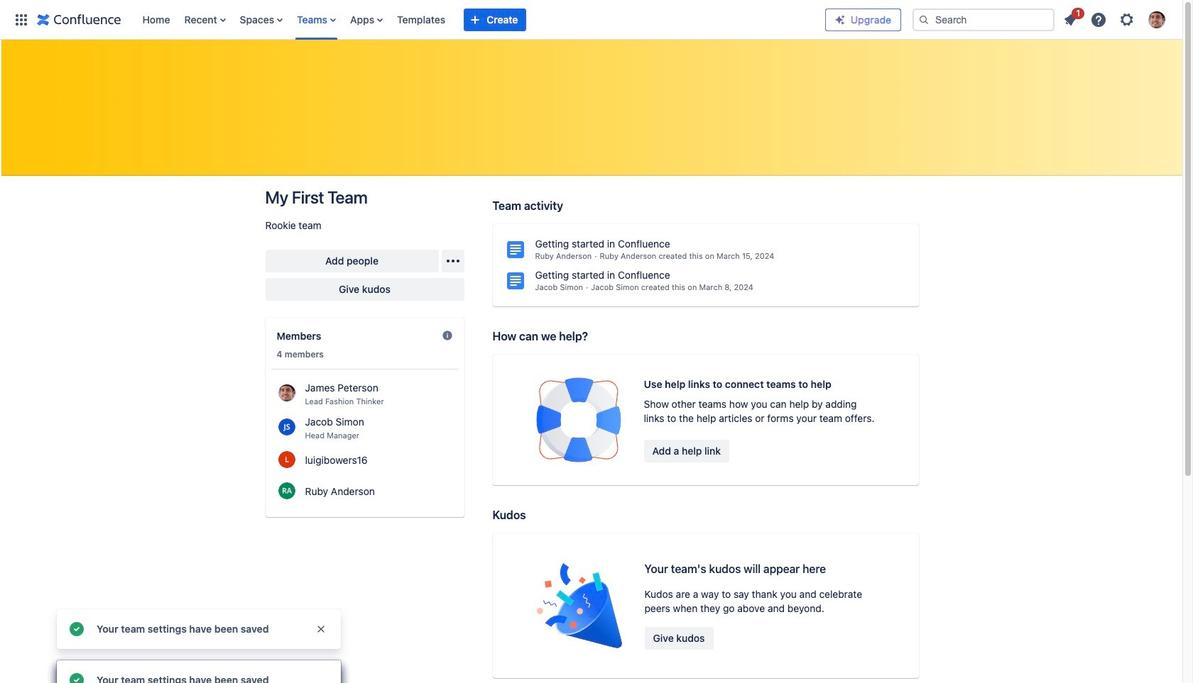 Task type: locate. For each thing, give the bounding box(es) containing it.
more information about this user image
[[278, 385, 295, 402], [278, 419, 295, 436]]

0 vertical spatial more information about this user image
[[278, 385, 295, 402]]

list for premium image
[[1058, 5, 1174, 32]]

2 more information about this user image from the top
[[278, 483, 295, 500]]

premium image
[[835, 14, 846, 25]]

more information about this user image
[[278, 451, 295, 468], [278, 483, 295, 500]]

banner
[[0, 0, 1183, 40]]

list
[[135, 0, 825, 39], [1058, 5, 1174, 32]]

list for 'appswitcher icon'
[[135, 0, 825, 39]]

None search field
[[913, 8, 1055, 31]]

list item
[[1058, 5, 1085, 31]]

confluence image
[[37, 11, 121, 28], [37, 11, 121, 28]]

0 horizontal spatial list
[[135, 0, 825, 39]]

your profile and preferences image
[[1148, 11, 1166, 28]]

1 more information about this user image from the top
[[278, 385, 295, 402]]

list item inside list
[[1058, 5, 1085, 31]]

search image
[[918, 14, 930, 25]]

1 vertical spatial more information about this user image
[[278, 419, 295, 436]]

settings icon image
[[1119, 11, 1136, 28]]

0 vertical spatial more information about this user image
[[278, 451, 295, 468]]

dismiss image
[[315, 624, 327, 636]]

global element
[[9, 0, 825, 39]]

success image
[[68, 621, 85, 639], [68, 673, 85, 684], [68, 673, 85, 684]]

1 horizontal spatial list
[[1058, 5, 1174, 32]]

1 vertical spatial more information about this user image
[[278, 483, 295, 500]]



Task type: vqa. For each thing, say whether or not it's contained in the screenshot.
STF-2
no



Task type: describe. For each thing, give the bounding box(es) containing it.
2 more information about this user image from the top
[[278, 419, 295, 436]]

help icon image
[[1090, 11, 1107, 28]]

you must be invited or approved by a member to join this team. image
[[441, 330, 453, 342]]

actions image
[[444, 253, 461, 270]]

appswitcher icon image
[[13, 11, 30, 28]]

notification icon image
[[1062, 11, 1079, 28]]

Search field
[[913, 8, 1055, 31]]

1 more information about this user image from the top
[[278, 451, 295, 468]]



